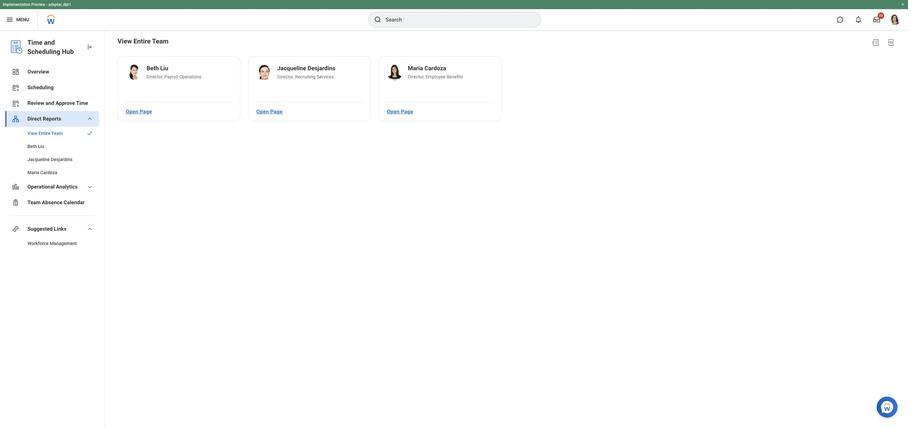 Task type: describe. For each thing, give the bounding box(es) containing it.
page for beth liu
[[140, 108, 152, 115]]

page for maria cardoza
[[401, 108, 414, 115]]

beth for beth liu
[[27, 144, 37, 149]]

33
[[880, 14, 884, 17]]

cardoza for maria cardoza director, employee benefits
[[425, 65, 447, 72]]

page for jacqueline desjardins
[[271, 108, 283, 115]]

time and scheduling hub element
[[27, 38, 81, 56]]

view printable version (pdf) image
[[888, 39, 896, 46]]

links
[[54, 226, 67, 232]]

team absence calendar
[[27, 199, 85, 206]]

chevron down small image for reports
[[86, 115, 94, 123]]

close environment banner image
[[902, 2, 905, 6]]

director, for jacqueline
[[277, 74, 294, 79]]

calendar
[[64, 199, 85, 206]]

jacqueline desjardins
[[27, 157, 73, 162]]

maria cardoza link
[[5, 166, 99, 179]]

management
[[50, 241, 77, 246]]

-
[[46, 2, 47, 7]]

entire inside direct reports element
[[39, 131, 50, 136]]

review
[[27, 100, 44, 106]]

workforce
[[27, 241, 49, 246]]

direct reports button
[[5, 111, 99, 127]]

reports
[[43, 116, 61, 122]]

and for review
[[46, 100, 54, 106]]

operations
[[179, 74, 202, 79]]

review and approve time
[[27, 100, 88, 106]]

jacqueline desjardins link
[[5, 153, 99, 166]]

chart image
[[12, 183, 20, 191]]

time and scheduling hub
[[27, 39, 74, 56]]

operational analytics
[[27, 184, 78, 190]]

chevron down small image
[[86, 183, 94, 191]]

suggested links button
[[5, 221, 99, 237]]

maria for maria cardoza
[[27, 170, 39, 175]]

0 vertical spatial view entire team
[[118, 37, 169, 45]]

workforce management
[[27, 241, 77, 246]]

employee
[[426, 74, 446, 79]]

33 button
[[870, 12, 885, 27]]

time inside time and scheduling hub
[[27, 39, 42, 46]]

jacqueline desjardins director, recruiting services
[[277, 65, 336, 79]]

beth liu
[[27, 144, 44, 149]]

team inside direct reports element
[[51, 131, 63, 136]]

profile logan mcneil image
[[890, 14, 901, 26]]

navigation pane region
[[0, 30, 105, 428]]

open page button for maria cardoza
[[385, 105, 416, 118]]

search image
[[374, 16, 382, 24]]

view entire team inside direct reports element
[[27, 131, 63, 136]]

benefits
[[447, 74, 464, 79]]

menu banner
[[0, 0, 909, 30]]

payroll
[[165, 74, 178, 79]]

open page button for jacqueline desjardins
[[254, 105, 285, 118]]

maria cardoza element
[[408, 64, 447, 74]]

direct
[[27, 116, 41, 122]]

Search Workday  search field
[[386, 12, 528, 27]]

open page for beth
[[126, 108, 152, 115]]

direct reports
[[27, 116, 61, 122]]

0 vertical spatial team
[[152, 37, 169, 45]]

view entire team link
[[5, 127, 99, 140]]

open for jacqueline desjardins
[[257, 108, 269, 115]]

desjardins for jacqueline desjardins
[[51, 157, 73, 162]]

0 vertical spatial entire
[[134, 37, 151, 45]]

operational analytics button
[[5, 179, 99, 195]]



Task type: vqa. For each thing, say whether or not it's contained in the screenshot.
'Employee' on the left top of the page
yes



Task type: locate. For each thing, give the bounding box(es) containing it.
overview
[[27, 69, 49, 75]]

scheduling down 'overview' at top left
[[27, 84, 54, 91]]

view entire team up beth liu element
[[118, 37, 169, 45]]

2 horizontal spatial team
[[152, 37, 169, 45]]

liu inside beth liu director, payroll operations
[[160, 65, 168, 72]]

3 director, from the left
[[408, 74, 425, 79]]

1 horizontal spatial liu
[[160, 65, 168, 72]]

2 open page from the left
[[257, 108, 283, 115]]

1 scheduling from the top
[[27, 48, 60, 56]]

notifications large image
[[856, 16, 862, 23]]

0 vertical spatial chevron down small image
[[86, 115, 94, 123]]

desjardins inside direct reports element
[[51, 157, 73, 162]]

beth up director, payroll operations element
[[147, 65, 159, 72]]

absence
[[42, 199, 62, 206]]

0 horizontal spatial team
[[27, 199, 41, 206]]

team
[[152, 37, 169, 45], [51, 131, 63, 136], [27, 199, 41, 206]]

director, inside the jacqueline desjardins director, recruiting services
[[277, 74, 294, 79]]

desjardins inside the jacqueline desjardins director, recruiting services
[[308, 65, 336, 72]]

director, recruiting services element
[[277, 74, 336, 80]]

0 vertical spatial time
[[27, 39, 42, 46]]

open page button
[[123, 105, 155, 118], [254, 105, 285, 118], [385, 105, 416, 118]]

desjardins for jacqueline desjardins director, recruiting services
[[308, 65, 336, 72]]

3 open from the left
[[387, 108, 400, 115]]

2 chevron down small image from the top
[[86, 225, 94, 233]]

dashboard image
[[12, 68, 20, 76]]

direct reports element
[[5, 127, 99, 179]]

director, inside 'maria cardoza director, employee benefits'
[[408, 74, 425, 79]]

0 horizontal spatial view entire team
[[27, 131, 63, 136]]

team absence calendar link
[[5, 195, 99, 210]]

maria up operational
[[27, 170, 39, 175]]

0 horizontal spatial director,
[[147, 74, 163, 79]]

1 horizontal spatial team
[[51, 131, 63, 136]]

1 vertical spatial maria
[[27, 170, 39, 175]]

services
[[317, 74, 334, 79]]

jacqueline for jacqueline desjardins director, recruiting services
[[277, 65, 306, 72]]

recruiting
[[295, 74, 316, 79]]

3 page from the left
[[401, 108, 414, 115]]

maria for maria cardoza director, employee benefits
[[408, 65, 423, 72]]

entire up beth liu element
[[134, 37, 151, 45]]

3 open page button from the left
[[385, 105, 416, 118]]

1 vertical spatial cardoza
[[40, 170, 57, 175]]

and for time
[[44, 39, 55, 46]]

1 horizontal spatial director,
[[277, 74, 294, 79]]

1 horizontal spatial entire
[[134, 37, 151, 45]]

0 vertical spatial view
[[118, 37, 132, 45]]

open page for maria
[[387, 108, 414, 115]]

overview link
[[5, 64, 99, 80]]

team up beth liu link
[[51, 131, 63, 136]]

0 vertical spatial liu
[[160, 65, 168, 72]]

open page for jacqueline
[[257, 108, 283, 115]]

1 horizontal spatial open
[[257, 108, 269, 115]]

1 vertical spatial time
[[76, 100, 88, 106]]

1 horizontal spatial open page button
[[254, 105, 285, 118]]

0 horizontal spatial open page
[[126, 108, 152, 115]]

2 horizontal spatial open page button
[[385, 105, 416, 118]]

0 vertical spatial scheduling
[[27, 48, 60, 56]]

transformation import image
[[86, 43, 94, 51]]

desjardins
[[308, 65, 336, 72], [51, 157, 73, 162]]

director, inside beth liu director, payroll operations
[[147, 74, 163, 79]]

0 vertical spatial maria
[[408, 65, 423, 72]]

0 vertical spatial beth
[[147, 65, 159, 72]]

view entire team
[[118, 37, 169, 45], [27, 131, 63, 136]]

entire down direct reports at top left
[[39, 131, 50, 136]]

time
[[27, 39, 42, 46], [76, 100, 88, 106]]

jacqueline for jacqueline desjardins
[[27, 157, 50, 162]]

1 open page from the left
[[126, 108, 152, 115]]

1 vertical spatial entire
[[39, 131, 50, 136]]

0 vertical spatial desjardins
[[308, 65, 336, 72]]

liu
[[160, 65, 168, 72], [38, 144, 44, 149]]

view
[[118, 37, 132, 45], [27, 131, 37, 136]]

director, for maria
[[408, 74, 425, 79]]

open page button for beth liu
[[123, 105, 155, 118]]

view entire team down direct reports at top left
[[27, 131, 63, 136]]

time down menu
[[27, 39, 42, 46]]

0 horizontal spatial maria
[[27, 170, 39, 175]]

open page
[[126, 108, 152, 115], [257, 108, 283, 115], [387, 108, 414, 115]]

director,
[[147, 74, 163, 79], [277, 74, 294, 79], [408, 74, 425, 79]]

page
[[140, 108, 152, 115], [271, 108, 283, 115], [401, 108, 414, 115]]

beth
[[147, 65, 159, 72], [27, 144, 37, 149]]

1 open page button from the left
[[123, 105, 155, 118]]

0 horizontal spatial open page button
[[123, 105, 155, 118]]

cardoza down jacqueline desjardins
[[40, 170, 57, 175]]

hub
[[62, 48, 74, 56]]

view inside direct reports element
[[27, 131, 37, 136]]

beth liu link
[[5, 140, 99, 153]]

cardoza
[[425, 65, 447, 72], [40, 170, 57, 175]]

0 horizontal spatial liu
[[38, 144, 44, 149]]

check image
[[86, 130, 94, 137]]

beth liu director, payroll operations
[[147, 65, 202, 79]]

1 horizontal spatial maria
[[408, 65, 423, 72]]

0 horizontal spatial jacqueline
[[27, 157, 50, 162]]

2 horizontal spatial open
[[387, 108, 400, 115]]

task timeoff image
[[12, 199, 20, 207]]

and up overview link
[[44, 39, 55, 46]]

0 horizontal spatial view
[[27, 131, 37, 136]]

scheduling up 'overview' at top left
[[27, 48, 60, 56]]

chevron down small image inside direct reports dropdown button
[[86, 115, 94, 123]]

desjardins up maria cardoza "link"
[[51, 157, 73, 162]]

scheduling
[[27, 48, 60, 56], [27, 84, 54, 91]]

1 vertical spatial view
[[27, 131, 37, 136]]

1 page from the left
[[140, 108, 152, 115]]

jacqueline inside the jacqueline desjardins director, recruiting services
[[277, 65, 306, 72]]

1 horizontal spatial beth
[[147, 65, 159, 72]]

scheduling inside time and scheduling hub
[[27, 48, 60, 56]]

jacqueline desjardins element
[[277, 64, 336, 74]]

and
[[44, 39, 55, 46], [46, 100, 54, 106]]

1 horizontal spatial time
[[76, 100, 88, 106]]

team up beth liu element
[[152, 37, 169, 45]]

maria inside "link"
[[27, 170, 39, 175]]

cardoza inside 'maria cardoza director, employee benefits'
[[425, 65, 447, 72]]

0 vertical spatial and
[[44, 39, 55, 46]]

2 open page button from the left
[[254, 105, 285, 118]]

cardoza up the director, employee benefits element
[[425, 65, 447, 72]]

jacqueline up recruiting
[[277, 65, 306, 72]]

chevron down small image
[[86, 115, 94, 123], [86, 225, 94, 233]]

liu for beth liu
[[38, 144, 44, 149]]

2 open from the left
[[257, 108, 269, 115]]

2 scheduling from the top
[[27, 84, 54, 91]]

maria
[[408, 65, 423, 72], [27, 170, 39, 175]]

and inside time and scheduling hub
[[44, 39, 55, 46]]

0 horizontal spatial open
[[126, 108, 138, 115]]

1 director, from the left
[[147, 74, 163, 79]]

beth up jacqueline desjardins
[[27, 144, 37, 149]]

liu for beth liu director, payroll operations
[[160, 65, 168, 72]]

director, employee benefits element
[[408, 74, 464, 80]]

implementation
[[3, 2, 30, 7]]

jacqueline inside direct reports element
[[27, 157, 50, 162]]

beth for beth liu director, payroll operations
[[147, 65, 159, 72]]

2 vertical spatial team
[[27, 199, 41, 206]]

menu button
[[0, 9, 38, 30]]

team down operational
[[27, 199, 41, 206]]

preview
[[31, 2, 45, 7]]

1 vertical spatial scheduling
[[27, 84, 54, 91]]

export to excel image
[[872, 39, 880, 46]]

approve
[[56, 100, 75, 106]]

open for maria cardoza
[[387, 108, 400, 115]]

1 vertical spatial and
[[46, 100, 54, 106]]

director, down maria cardoza element
[[408, 74, 425, 79]]

jacqueline
[[277, 65, 306, 72], [27, 157, 50, 162]]

entire
[[134, 37, 151, 45], [39, 131, 50, 136]]

scheduling inside scheduling link
[[27, 84, 54, 91]]

maria cardoza
[[27, 170, 57, 175]]

1 vertical spatial liu
[[38, 144, 44, 149]]

1 vertical spatial view entire team
[[27, 131, 63, 136]]

liu inside direct reports element
[[38, 144, 44, 149]]

implementation preview -   adeptai_dpt1
[[3, 2, 71, 7]]

1 vertical spatial chevron down small image
[[86, 225, 94, 233]]

jacqueline down beth liu
[[27, 157, 50, 162]]

liu up payroll
[[160, 65, 168, 72]]

inbox large image
[[874, 16, 881, 23]]

chevron down small image inside suggested links dropdown button
[[86, 225, 94, 233]]

scheduling link
[[5, 80, 99, 95]]

1 horizontal spatial jacqueline
[[277, 65, 306, 72]]

1 horizontal spatial desjardins
[[308, 65, 336, 72]]

menu
[[16, 17, 29, 22]]

workforce management link
[[5, 237, 99, 250]]

0 horizontal spatial time
[[27, 39, 42, 46]]

link image
[[12, 225, 20, 233]]

open for beth liu
[[126, 108, 138, 115]]

1 horizontal spatial view entire team
[[118, 37, 169, 45]]

calendar user solid image
[[12, 84, 20, 91]]

1 vertical spatial jacqueline
[[27, 157, 50, 162]]

adeptai_dpt1
[[48, 2, 71, 7]]

3 open page from the left
[[387, 108, 414, 115]]

chevron down small image up the 'check' icon
[[86, 115, 94, 123]]

maria inside 'maria cardoza director, employee benefits'
[[408, 65, 423, 72]]

1 horizontal spatial open page
[[257, 108, 283, 115]]

1 open from the left
[[126, 108, 138, 115]]

maria cardoza director, employee benefits
[[408, 65, 464, 79]]

1 horizontal spatial page
[[271, 108, 283, 115]]

1 horizontal spatial cardoza
[[425, 65, 447, 72]]

director, left recruiting
[[277, 74, 294, 79]]

1 vertical spatial beth
[[27, 144, 37, 149]]

suggested
[[27, 226, 53, 232]]

1 chevron down small image from the top
[[86, 115, 94, 123]]

beth liu element
[[147, 64, 168, 74]]

2 horizontal spatial open page
[[387, 108, 414, 115]]

1 horizontal spatial view
[[118, 37, 132, 45]]

operational
[[27, 184, 55, 190]]

2 horizontal spatial director,
[[408, 74, 425, 79]]

director, payroll operations element
[[147, 74, 202, 80]]

analytics
[[56, 184, 78, 190]]

1 vertical spatial desjardins
[[51, 157, 73, 162]]

2 director, from the left
[[277, 74, 294, 79]]

beth inside direct reports element
[[27, 144, 37, 149]]

time right approve
[[76, 100, 88, 106]]

cardoza for maria cardoza
[[40, 170, 57, 175]]

0 horizontal spatial desjardins
[[51, 157, 73, 162]]

beth inside beth liu director, payroll operations
[[147, 65, 159, 72]]

chevron down small image for links
[[86, 225, 94, 233]]

1 vertical spatial team
[[51, 131, 63, 136]]

view team image
[[12, 115, 20, 123]]

director, down beth liu element
[[147, 74, 163, 79]]

justify image
[[6, 16, 14, 24]]

0 horizontal spatial cardoza
[[40, 170, 57, 175]]

chevron down small image right links
[[86, 225, 94, 233]]

cardoza inside maria cardoza "link"
[[40, 170, 57, 175]]

open
[[126, 108, 138, 115], [257, 108, 269, 115], [387, 108, 400, 115]]

maria up the director, employee benefits element
[[408, 65, 423, 72]]

and right review
[[46, 100, 54, 106]]

0 horizontal spatial page
[[140, 108, 152, 115]]

0 vertical spatial cardoza
[[425, 65, 447, 72]]

calendar user solid image
[[12, 99, 20, 107]]

liu up jacqueline desjardins
[[38, 144, 44, 149]]

0 horizontal spatial entire
[[39, 131, 50, 136]]

review and approve time link
[[5, 95, 99, 111]]

suggested links
[[27, 226, 67, 232]]

2 page from the left
[[271, 108, 283, 115]]

0 vertical spatial jacqueline
[[277, 65, 306, 72]]

2 horizontal spatial page
[[401, 108, 414, 115]]

director, for beth
[[147, 74, 163, 79]]

0 horizontal spatial beth
[[27, 144, 37, 149]]

desjardins up services
[[308, 65, 336, 72]]



